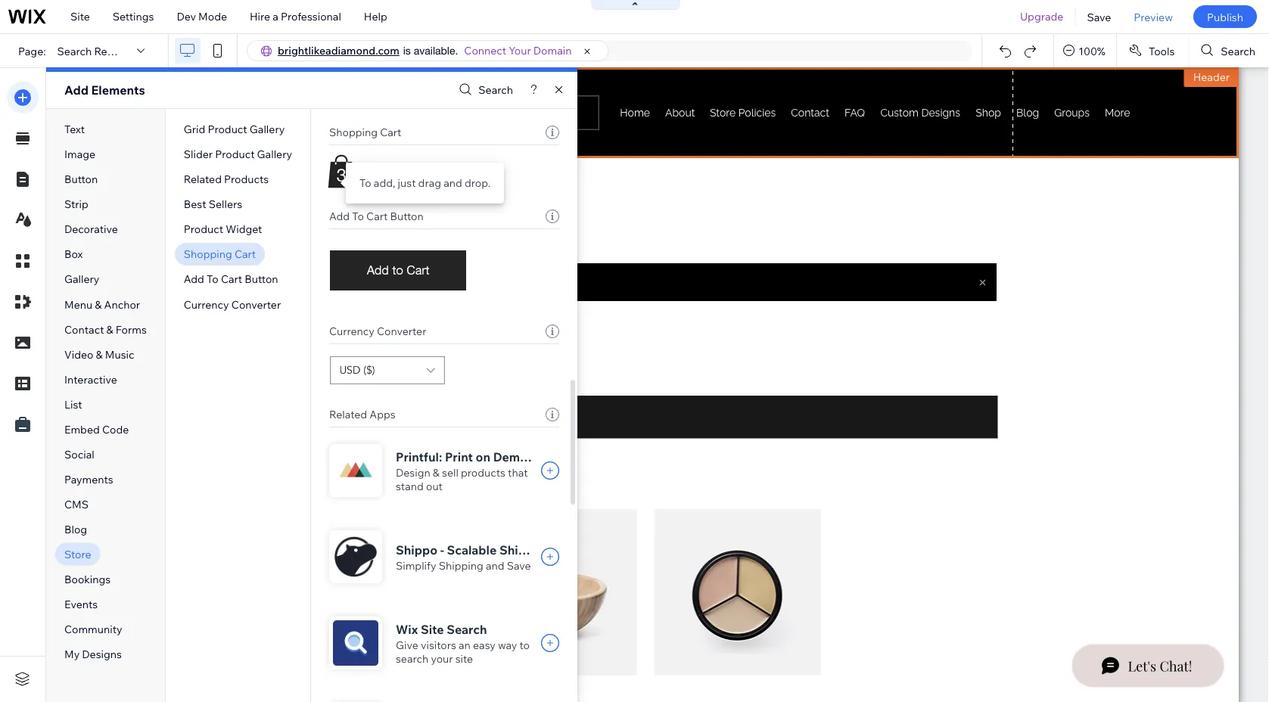 Task type: describe. For each thing, give the bounding box(es) containing it.
store
[[64, 548, 91, 561]]

1 horizontal spatial shopping cart
[[329, 126, 401, 139]]

contact & forms
[[64, 323, 147, 336]]

sell
[[442, 466, 459, 479]]

0 horizontal spatial search button
[[455, 79, 513, 101]]

change
[[281, 191, 320, 204]]

search down is available. connect your domain
[[479, 83, 513, 96]]

hire a professional
[[250, 10, 341, 23]]

gallery for grid product gallery
[[250, 123, 285, 136]]

music
[[105, 348, 134, 361]]

1 vertical spatial converter
[[377, 325, 426, 338]]

1 vertical spatial add to cart button
[[184, 273, 278, 286]]

menu
[[64, 298, 92, 311]]

1 horizontal spatial button
[[245, 273, 278, 286]]

cart down widget
[[235, 248, 256, 261]]

1 horizontal spatial quick edit
[[421, 191, 472, 204]]

design inside the printful: print on demand design & sell products that stand out
[[396, 466, 430, 479]]

cart up add,
[[380, 126, 401, 139]]

cms
[[64, 498, 89, 511]]

my
[[64, 648, 80, 661]]

cart down product widget
[[221, 273, 242, 286]]

shippo
[[396, 543, 437, 558]]

product widget
[[184, 223, 262, 236]]

my designs
[[64, 648, 122, 661]]

save inside shippo - scalable shipping simplify shipping and save
[[507, 559, 531, 573]]

shippo - scalable shipping simplify shipping and save
[[396, 543, 552, 573]]

help
[[364, 10, 387, 23]]

site
[[455, 652, 473, 666]]

mode
[[198, 10, 227, 23]]

& for anchor
[[95, 298, 102, 311]]

dev
[[177, 10, 196, 23]]

print
[[445, 450, 473, 465]]

0 vertical spatial quick
[[86, 86, 115, 100]]

wix
[[396, 622, 418, 637]]

add elements
[[64, 82, 145, 98]]

2 horizontal spatial add
[[329, 210, 350, 223]]

on
[[476, 450, 490, 465]]

1 vertical spatial shopping cart
[[184, 248, 256, 261]]

dev mode
[[177, 10, 227, 23]]

tools
[[1149, 44, 1175, 57]]

image
[[64, 148, 96, 161]]

give
[[396, 639, 418, 652]]

is available. connect your domain
[[403, 44, 572, 57]]

professional
[[281, 10, 341, 23]]

1 horizontal spatial search button
[[1189, 34, 1269, 67]]

0 horizontal spatial quick edit
[[86, 86, 137, 100]]

2 vertical spatial product
[[184, 223, 223, 236]]

community
[[64, 623, 122, 636]]

anchor
[[104, 298, 140, 311]]

list
[[64, 398, 82, 411]]

simplify
[[396, 559, 436, 573]]

-
[[440, 543, 444, 558]]

1 vertical spatial to
[[352, 210, 364, 223]]

1 horizontal spatial add
[[184, 273, 204, 286]]

product for grid
[[208, 123, 247, 136]]

designs
[[82, 648, 122, 661]]

slider
[[184, 148, 213, 161]]

& for forms
[[106, 323, 113, 336]]

0 vertical spatial and
[[444, 176, 462, 190]]

settings
[[113, 10, 154, 23]]

upgrade
[[1020, 10, 1064, 23]]

gallery for slider product gallery
[[257, 148, 292, 161]]

0 horizontal spatial edit
[[117, 86, 137, 100]]

search results
[[57, 44, 130, 57]]

best
[[184, 198, 206, 211]]

your
[[509, 44, 531, 57]]

grid product gallery
[[184, 123, 285, 136]]

0 vertical spatial currency
[[184, 298, 229, 311]]

demand
[[493, 450, 542, 465]]

1 vertical spatial quick
[[421, 191, 450, 204]]

elements
[[91, 82, 145, 98]]

is
[[403, 44, 411, 57]]

blog
[[64, 523, 87, 536]]

an
[[459, 639, 471, 652]]

results
[[94, 44, 130, 57]]

contact
[[64, 323, 104, 336]]

connect
[[464, 44, 506, 57]]

hire
[[250, 10, 270, 23]]

box
[[64, 248, 83, 261]]

0 vertical spatial add
[[64, 82, 88, 98]]

1 horizontal spatial currency
[[329, 325, 375, 338]]

2 vertical spatial gallery
[[64, 273, 99, 286]]

0 vertical spatial to
[[359, 176, 371, 190]]

printful: print on demand design & sell products that stand out
[[396, 450, 542, 493]]

your
[[431, 652, 453, 666]]

easy
[[473, 639, 496, 652]]

decorative
[[64, 223, 118, 236]]

drop.
[[465, 176, 490, 190]]

tools button
[[1117, 34, 1188, 67]]

drag
[[418, 176, 441, 190]]

domain
[[533, 44, 572, 57]]

way
[[498, 639, 517, 652]]

out
[[426, 480, 443, 493]]

0 vertical spatial design
[[361, 191, 396, 204]]

1 horizontal spatial header
[[1193, 70, 1230, 84]]

0 vertical spatial button
[[64, 173, 98, 186]]

add,
[[374, 176, 395, 190]]

preview button
[[1123, 0, 1184, 33]]

brightlikeadiamond.com
[[278, 44, 399, 57]]

cart down add,
[[366, 210, 388, 223]]



Task type: locate. For each thing, give the bounding box(es) containing it.
2 horizontal spatial button
[[390, 210, 424, 223]]

add
[[64, 82, 88, 98], [329, 210, 350, 223], [184, 273, 204, 286]]

site up the search results
[[70, 10, 90, 23]]

0 vertical spatial shipping
[[499, 543, 552, 558]]

1 vertical spatial currency
[[329, 325, 375, 338]]

site up visitors
[[421, 622, 444, 637]]

add to cart button down add,
[[329, 210, 424, 223]]

1 horizontal spatial edit
[[452, 191, 472, 204]]

1 vertical spatial edit
[[452, 191, 472, 204]]

1 horizontal spatial related
[[329, 408, 367, 421]]

0 vertical spatial shopping
[[329, 126, 378, 139]]

quick down the search results
[[86, 86, 115, 100]]

& inside the printful: print on demand design & sell products that stand out
[[433, 466, 440, 479]]

1 vertical spatial shopping
[[184, 248, 232, 261]]

site
[[70, 10, 90, 23], [421, 622, 444, 637]]

products
[[224, 173, 269, 186]]

0 horizontal spatial shopping
[[184, 248, 232, 261]]

and right drag
[[444, 176, 462, 190]]

1 vertical spatial gallery
[[257, 148, 292, 161]]

0 horizontal spatial converter
[[231, 298, 281, 311]]

0 vertical spatial shopping cart
[[329, 126, 401, 139]]

0 vertical spatial related
[[184, 173, 222, 186]]

stand
[[396, 480, 424, 493]]

1 vertical spatial currency converter
[[329, 325, 426, 338]]

save inside button
[[1087, 10, 1111, 23]]

a
[[273, 10, 278, 23]]

100% button
[[1054, 34, 1116, 67]]

0 horizontal spatial related
[[184, 173, 222, 186]]

& right video
[[96, 348, 103, 361]]

text
[[64, 123, 85, 136]]

related for related products
[[184, 173, 222, 186]]

product down best
[[184, 223, 223, 236]]

search
[[396, 652, 429, 666]]

quick
[[86, 86, 115, 100], [421, 191, 450, 204]]

site inside wix site search give visitors an easy way to search your site
[[421, 622, 444, 637]]

0 horizontal spatial and
[[444, 176, 462, 190]]

to down product widget
[[207, 273, 219, 286]]

0 horizontal spatial save
[[507, 559, 531, 573]]

quick edit down results
[[86, 86, 137, 100]]

and inside shippo - scalable shipping simplify shipping and save
[[486, 559, 504, 573]]

edit
[[117, 86, 137, 100], [452, 191, 472, 204]]

0 horizontal spatial add
[[64, 82, 88, 98]]

2 vertical spatial add
[[184, 273, 204, 286]]

bookings
[[64, 573, 111, 586]]

shopping down product widget
[[184, 248, 232, 261]]

save
[[1087, 10, 1111, 23], [507, 559, 531, 573]]

design
[[361, 191, 396, 204], [396, 466, 430, 479]]

embed
[[64, 423, 100, 436]]

search button down connect
[[455, 79, 513, 101]]

2 vertical spatial to
[[207, 273, 219, 286]]

0 horizontal spatial button
[[64, 173, 98, 186]]

that
[[508, 466, 528, 479]]

0 vertical spatial search button
[[1189, 34, 1269, 67]]

quick down drag
[[421, 191, 450, 204]]

1 vertical spatial header
[[322, 191, 359, 204]]

1 horizontal spatial save
[[1087, 10, 1111, 23]]

search down publish button
[[1221, 44, 1256, 57]]

and down scalable
[[486, 559, 504, 573]]

grid
[[184, 123, 205, 136]]

button down just
[[390, 210, 424, 223]]

1 horizontal spatial add to cart button
[[329, 210, 424, 223]]

to add, just drag and drop.
[[359, 176, 490, 190]]

0 vertical spatial site
[[70, 10, 90, 23]]

search left results
[[57, 44, 92, 57]]

gallery up slider product gallery
[[250, 123, 285, 136]]

0 vertical spatial product
[[208, 123, 247, 136]]

add to cart button
[[329, 210, 424, 223], [184, 273, 278, 286]]

button down image
[[64, 173, 98, 186]]

0 horizontal spatial add to cart button
[[184, 273, 278, 286]]

edit down drop.
[[452, 191, 472, 204]]

to down change header design
[[352, 210, 364, 223]]

& up out
[[433, 466, 440, 479]]

& right menu
[[95, 298, 102, 311]]

0 vertical spatial gallery
[[250, 123, 285, 136]]

product up slider product gallery
[[208, 123, 247, 136]]

to left add,
[[359, 176, 371, 190]]

quick edit
[[86, 86, 137, 100], [421, 191, 472, 204]]

1 vertical spatial product
[[215, 148, 255, 161]]

events
[[64, 598, 98, 611]]

search
[[57, 44, 92, 57], [1221, 44, 1256, 57], [479, 83, 513, 96], [447, 622, 487, 637]]

1 vertical spatial save
[[507, 559, 531, 573]]

widget
[[226, 223, 262, 236]]

add down product widget
[[184, 273, 204, 286]]

0 vertical spatial edit
[[117, 86, 137, 100]]

1 vertical spatial add
[[329, 210, 350, 223]]

interactive
[[64, 373, 117, 386]]

0 horizontal spatial currency
[[184, 298, 229, 311]]

product
[[208, 123, 247, 136], [215, 148, 255, 161], [184, 223, 223, 236]]

1 horizontal spatial converter
[[377, 325, 426, 338]]

publish button
[[1193, 5, 1257, 28]]

embed code
[[64, 423, 129, 436]]

printful:
[[396, 450, 442, 465]]

add up text in the top left of the page
[[64, 82, 88, 98]]

shipping down scalable
[[439, 559, 483, 573]]

add to cart button down product widget
[[184, 273, 278, 286]]

0 vertical spatial save
[[1087, 10, 1111, 23]]

& left forms at the left of page
[[106, 323, 113, 336]]

gallery up menu
[[64, 273, 99, 286]]

0 horizontal spatial shopping cart
[[184, 248, 256, 261]]

quick edit down drag
[[421, 191, 472, 204]]

1 horizontal spatial shipping
[[499, 543, 552, 558]]

strip
[[64, 198, 88, 211]]

0 horizontal spatial site
[[70, 10, 90, 23]]

0 horizontal spatial quick
[[86, 86, 115, 100]]

1 horizontal spatial site
[[421, 622, 444, 637]]

0 vertical spatial currency converter
[[184, 298, 281, 311]]

0 vertical spatial converter
[[231, 298, 281, 311]]

visitors
[[421, 639, 456, 652]]

search inside wix site search give visitors an easy way to search your site
[[447, 622, 487, 637]]

code
[[102, 423, 129, 436]]

apps
[[370, 408, 396, 421]]

gallery up products
[[257, 148, 292, 161]]

scalable
[[447, 543, 497, 558]]

shopping cart
[[329, 126, 401, 139], [184, 248, 256, 261]]

search button down publish
[[1189, 34, 1269, 67]]

related apps
[[329, 408, 396, 421]]

cart
[[380, 126, 401, 139], [366, 210, 388, 223], [235, 248, 256, 261], [221, 273, 242, 286]]

video
[[64, 348, 93, 361]]

related products
[[184, 173, 269, 186]]

button down widget
[[245, 273, 278, 286]]

available.
[[414, 44, 458, 57]]

currency
[[184, 298, 229, 311], [329, 325, 375, 338]]

to
[[519, 639, 530, 652]]

product for slider
[[215, 148, 255, 161]]

menu & anchor
[[64, 298, 140, 311]]

product down the grid product gallery
[[215, 148, 255, 161]]

related for related apps
[[329, 408, 367, 421]]

1 horizontal spatial shopping
[[329, 126, 378, 139]]

header down publish button
[[1193, 70, 1230, 84]]

design down add,
[[361, 191, 396, 204]]

related
[[184, 173, 222, 186], [329, 408, 367, 421]]

0 vertical spatial header
[[1193, 70, 1230, 84]]

1 vertical spatial site
[[421, 622, 444, 637]]

change header design
[[281, 191, 396, 204]]

design up stand at the left of page
[[396, 466, 430, 479]]

shipping
[[499, 543, 552, 558], [439, 559, 483, 573]]

shipping right scalable
[[499, 543, 552, 558]]

related down slider
[[184, 173, 222, 186]]

currency converter
[[184, 298, 281, 311], [329, 325, 426, 338]]

sellers
[[209, 198, 242, 211]]

100%
[[1079, 44, 1106, 57]]

to
[[359, 176, 371, 190], [352, 210, 364, 223], [207, 273, 219, 286]]

forms
[[116, 323, 147, 336]]

0 horizontal spatial currency converter
[[184, 298, 281, 311]]

video & music
[[64, 348, 134, 361]]

header right change
[[322, 191, 359, 204]]

1 vertical spatial design
[[396, 466, 430, 479]]

header
[[1193, 70, 1230, 84], [322, 191, 359, 204]]

edit down results
[[117, 86, 137, 100]]

save button
[[1076, 0, 1123, 33]]

1 horizontal spatial currency converter
[[329, 325, 426, 338]]

1 horizontal spatial quick
[[421, 191, 450, 204]]

just
[[398, 176, 416, 190]]

social
[[64, 448, 94, 461]]

1 vertical spatial and
[[486, 559, 504, 573]]

1 horizontal spatial and
[[486, 559, 504, 573]]

1 vertical spatial button
[[390, 210, 424, 223]]

1 vertical spatial quick edit
[[421, 191, 472, 204]]

search up an
[[447, 622, 487, 637]]

shopping cart down product widget
[[184, 248, 256, 261]]

shopping up add,
[[329, 126, 378, 139]]

related left apps
[[329, 408, 367, 421]]

wix site search give visitors an easy way to search your site
[[396, 622, 530, 666]]

add down change header design
[[329, 210, 350, 223]]

2 vertical spatial button
[[245, 273, 278, 286]]

slider product gallery
[[184, 148, 292, 161]]

shopping cart up add,
[[329, 126, 401, 139]]

0 horizontal spatial shipping
[[439, 559, 483, 573]]

& for music
[[96, 348, 103, 361]]

1 vertical spatial shipping
[[439, 559, 483, 573]]

payments
[[64, 473, 113, 486]]

1 vertical spatial related
[[329, 408, 367, 421]]

0 vertical spatial quick edit
[[86, 86, 137, 100]]

preview
[[1134, 10, 1173, 23]]

publish
[[1207, 10, 1243, 23]]

0 vertical spatial add to cart button
[[329, 210, 424, 223]]

best sellers
[[184, 198, 242, 211]]

1 vertical spatial search button
[[455, 79, 513, 101]]

button
[[64, 173, 98, 186], [390, 210, 424, 223], [245, 273, 278, 286]]

search button
[[1189, 34, 1269, 67], [455, 79, 513, 101]]

0 horizontal spatial header
[[322, 191, 359, 204]]



Task type: vqa. For each thing, say whether or not it's contained in the screenshot.
"Add" to the middle
yes



